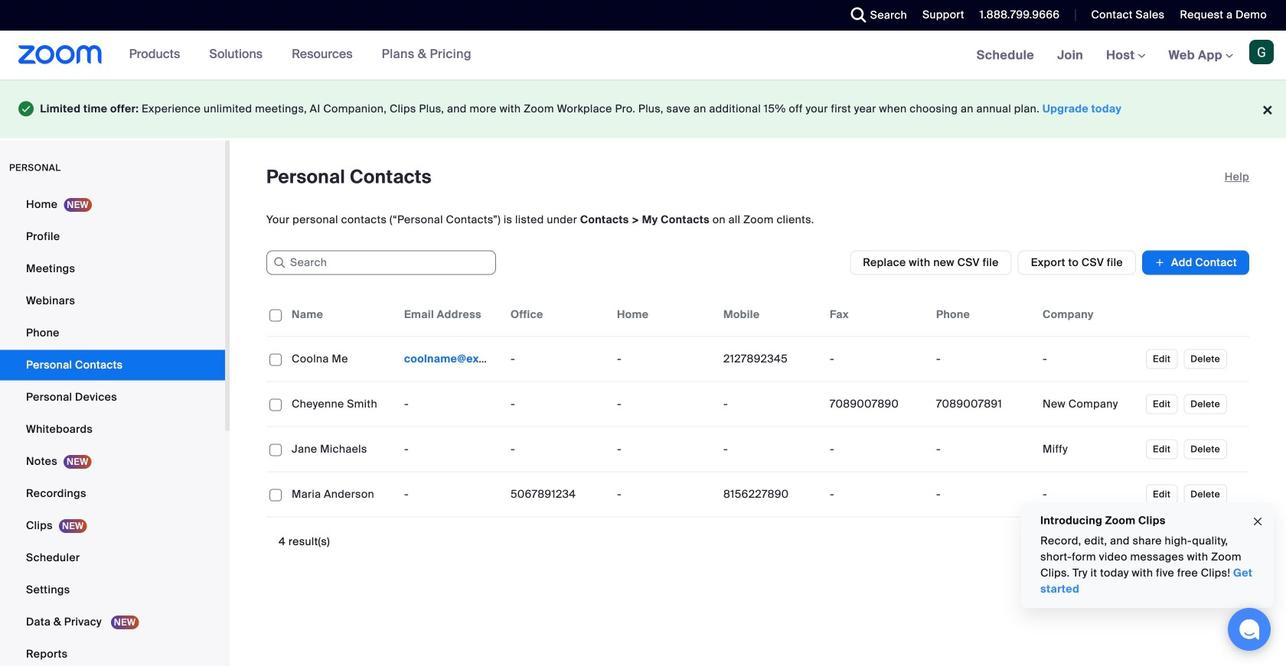 Task type: vqa. For each thing, say whether or not it's contained in the screenshot.
The Meetings navigation
yes



Task type: locate. For each thing, give the bounding box(es) containing it.
meetings navigation
[[965, 31, 1286, 81]]

application
[[266, 294, 1250, 518]]

cell
[[398, 344, 505, 375], [930, 344, 1037, 375], [1037, 344, 1143, 375], [930, 389, 1037, 420], [1037, 389, 1143, 420], [930, 435, 1037, 465], [1037, 435, 1143, 465], [930, 480, 1037, 510], [1037, 480, 1143, 510]]

add image
[[1155, 255, 1165, 271]]

Search Contacts Input text field
[[266, 251, 496, 275]]

banner
[[0, 31, 1286, 81]]

footer
[[0, 80, 1286, 138]]

product information navigation
[[102, 31, 483, 80]]



Task type: describe. For each thing, give the bounding box(es) containing it.
zoom logo image
[[18, 45, 102, 64]]

close image
[[1252, 514, 1264, 531]]

profile picture image
[[1250, 40, 1274, 64]]

personal menu menu
[[0, 190, 225, 667]]

open chat image
[[1239, 619, 1260, 641]]

type image
[[18, 98, 34, 120]]



